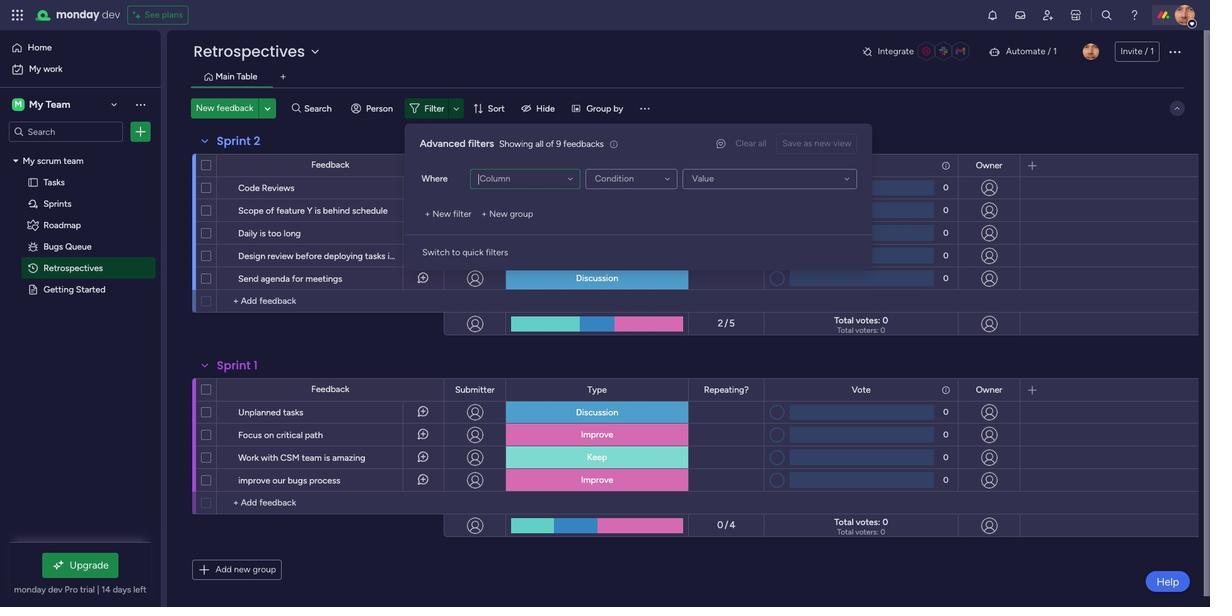Task type: locate. For each thing, give the bounding box(es) containing it.
0 vertical spatial type
[[588, 160, 607, 171]]

0 horizontal spatial new
[[196, 103, 215, 113]]

0 vertical spatial vote
[[852, 160, 871, 171]]

1 vertical spatial filters
[[486, 247, 508, 258]]

/ inside button
[[1145, 46, 1148, 57]]

options image
[[134, 125, 147, 138]]

Submitter field
[[452, 159, 498, 172], [452, 383, 498, 397]]

0 vertical spatial votes:
[[856, 315, 881, 326]]

sprint up unplanned at the left bottom of the page
[[217, 357, 251, 373]]

2 public board image from the top
[[27, 283, 39, 295]]

0 horizontal spatial new
[[234, 564, 251, 575]]

2 + from the left
[[482, 209, 487, 219]]

+ right filter on the top of the page
[[482, 209, 487, 219]]

caret down image
[[13, 156, 18, 165]]

monday marketplace image
[[1070, 9, 1082, 21]]

my right caret down image
[[23, 155, 35, 166]]

+ new group
[[482, 209, 533, 219]]

group right the add
[[253, 564, 276, 575]]

daily is too long
[[238, 228, 301, 239]]

monday
[[56, 8, 99, 22], [14, 584, 46, 595]]

1 right automate
[[1054, 46, 1057, 57]]

1 public board image from the top
[[27, 176, 39, 188]]

2 owner field from the top
[[973, 383, 1006, 397]]

better
[[420, 251, 445, 262]]

1 vertical spatial my
[[29, 98, 43, 110]]

monday left pro
[[14, 584, 46, 595]]

0 horizontal spatial group
[[253, 564, 276, 575]]

1 vertical spatial keep
[[587, 452, 607, 463]]

0 vertical spatial my
[[29, 64, 41, 74]]

team inside list box
[[63, 155, 84, 166]]

vote field for second column information image from the bottom of the page
[[849, 159, 874, 172]]

days
[[113, 584, 131, 595]]

0 vertical spatial total votes: 0 total voters: 0
[[835, 315, 888, 335]]

/ right invite on the top right of page
[[1145, 46, 1148, 57]]

retrospectives
[[194, 41, 305, 62], [43, 262, 103, 273]]

is right y
[[315, 206, 321, 216]]

new left filter on the top of the page
[[433, 209, 451, 219]]

group
[[510, 209, 533, 219], [253, 564, 276, 575]]

/ right automate
[[1048, 46, 1051, 57]]

1 horizontal spatial all
[[758, 138, 767, 149]]

2 all from the left
[[536, 138, 544, 149]]

new right the add
[[234, 564, 251, 575]]

main
[[216, 71, 235, 82]]

new right as
[[815, 138, 831, 149]]

/ left 4
[[725, 520, 728, 531]]

list box
[[0, 147, 161, 470]]

2 vote field from the top
[[849, 383, 874, 397]]

tasks up the critical
[[283, 407, 303, 418]]

feedbacks
[[564, 138, 604, 149]]

1 horizontal spatial new
[[815, 138, 831, 149]]

improve
[[581, 228, 614, 238], [581, 429, 614, 440], [581, 475, 614, 485]]

1 horizontal spatial 2
[[718, 318, 723, 329]]

group inside add new group 'button'
[[253, 564, 276, 575]]

Sprint 1 field
[[214, 357, 261, 374]]

Search field
[[301, 100, 339, 117]]

/ for 2
[[725, 318, 728, 329]]

1 sprint from the top
[[217, 133, 251, 149]]

bugs
[[288, 475, 307, 486]]

/ for automate
[[1048, 46, 1051, 57]]

2 inside field
[[254, 133, 260, 149]]

filters right quick
[[486, 247, 508, 258]]

+ inside button
[[425, 209, 430, 219]]

2 owner from the top
[[976, 384, 1003, 395]]

2 votes: from the top
[[856, 517, 881, 528]]

0 vertical spatial improve
[[581, 228, 614, 238]]

0 vertical spatial feedback
[[311, 159, 349, 170]]

agenda
[[261, 274, 290, 284]]

+
[[425, 209, 430, 219], [482, 209, 487, 219]]

0 vertical spatial group
[[510, 209, 533, 219]]

1 vertical spatial votes:
[[856, 517, 881, 528]]

+ left filter on the top of the page
[[425, 209, 430, 219]]

1 vertical spatial submitter field
[[452, 383, 498, 397]]

arrow down image
[[449, 101, 464, 116]]

improve
[[238, 475, 270, 486]]

new
[[196, 103, 215, 113], [433, 209, 451, 219], [489, 209, 508, 219]]

2 keep from the top
[[587, 452, 607, 463]]

0 vertical spatial owner field
[[973, 159, 1006, 172]]

1 vertical spatial 2
[[718, 318, 723, 329]]

/
[[1048, 46, 1051, 57], [1145, 46, 1148, 57], [725, 318, 728, 329], [725, 520, 728, 531]]

0 vertical spatial keep
[[587, 183, 607, 193]]

votes: for second the + add feedback text box from the top
[[856, 517, 881, 528]]

votes: for 2nd the + add feedback text box from the bottom of the page
[[856, 315, 881, 326]]

1 all from the left
[[758, 138, 767, 149]]

is left 'much'
[[388, 251, 394, 262]]

0 horizontal spatial retrospectives
[[43, 262, 103, 273]]

1 vertical spatial vote
[[852, 384, 871, 395]]

team right scrum
[[63, 155, 84, 166]]

0 horizontal spatial tasks
[[283, 407, 303, 418]]

my inside list box
[[23, 155, 35, 166]]

2 total votes: 0 total voters: 0 from the top
[[835, 517, 888, 536]]

1 discussion from the top
[[576, 273, 618, 284]]

0 horizontal spatial dev
[[48, 584, 63, 595]]

1 + from the left
[[425, 209, 430, 219]]

1 horizontal spatial new
[[433, 209, 451, 219]]

angle down image
[[265, 104, 271, 113]]

feedback
[[311, 159, 349, 170], [311, 384, 349, 395]]

0 vertical spatial filters
[[468, 137, 494, 149]]

option
[[0, 149, 161, 152]]

home option
[[8, 38, 153, 58]]

2 feedback from the top
[[311, 384, 349, 395]]

+ add feedback text field down process
[[223, 496, 438, 511]]

0 horizontal spatial +
[[425, 209, 430, 219]]

0 vertical spatial team
[[63, 155, 84, 166]]

work
[[238, 453, 259, 463]]

as
[[804, 138, 813, 149]]

1 repeating? from the top
[[704, 160, 749, 171]]

2 column information image from the top
[[941, 385, 951, 395]]

2 submitter field from the top
[[452, 383, 498, 397]]

0 horizontal spatial of
[[266, 206, 274, 216]]

1 votes: from the top
[[856, 315, 881, 326]]

+ Add feedback text field
[[223, 294, 438, 309], [223, 496, 438, 511]]

feedback up 'behind'
[[311, 159, 349, 170]]

0 vertical spatial voters:
[[856, 326, 879, 335]]

1 vertical spatial owner field
[[973, 383, 1006, 397]]

0 vertical spatial discussion
[[576, 273, 618, 284]]

table
[[237, 71, 257, 82]]

voters:
[[856, 326, 879, 335], [856, 528, 879, 536]]

0 horizontal spatial team
[[63, 155, 84, 166]]

code
[[238, 183, 260, 194]]

1 vertical spatial monday
[[14, 584, 46, 595]]

my left work in the left of the page
[[29, 64, 41, 74]]

/ for 0
[[725, 520, 728, 531]]

1 vertical spatial team
[[302, 453, 322, 463]]

2
[[254, 133, 260, 149], [718, 318, 723, 329]]

0 horizontal spatial all
[[536, 138, 544, 149]]

vote field for 2nd column information image
[[849, 383, 874, 397]]

discussion for send agenda for meetings
[[576, 273, 618, 284]]

filters left the showing
[[468, 137, 494, 149]]

2 repeating? from the top
[[704, 384, 749, 395]]

submitter
[[455, 160, 495, 171], [455, 384, 495, 395]]

1 column information image from the top
[[941, 160, 951, 171]]

0 vertical spatial retrospectives
[[194, 41, 305, 62]]

1 vertical spatial type field
[[584, 383, 610, 397]]

help
[[1157, 575, 1180, 588]]

1 inside button
[[1151, 46, 1154, 57]]

see plans button
[[128, 6, 188, 25]]

public board image for tasks
[[27, 176, 39, 188]]

of right the "scope"
[[266, 206, 274, 216]]

0 vertical spatial new
[[815, 138, 831, 149]]

1 vote from the top
[[852, 160, 871, 171]]

2 left 5
[[718, 318, 723, 329]]

1 vertical spatial column information image
[[941, 385, 951, 395]]

scope of feature y is behind schedule
[[238, 206, 388, 216]]

2 horizontal spatial new
[[489, 209, 508, 219]]

0 vertical spatial + add feedback text field
[[223, 294, 438, 309]]

0 / 4
[[717, 520, 736, 531]]

1 horizontal spatial retrospectives
[[194, 41, 305, 62]]

+ inside "button"
[[482, 209, 487, 219]]

see
[[145, 9, 160, 20]]

Owner field
[[973, 159, 1006, 172], [973, 383, 1006, 397]]

new left the 'feedback'
[[196, 103, 215, 113]]

my right workspace icon
[[29, 98, 43, 110]]

monday for monday dev
[[56, 8, 99, 22]]

help image
[[1128, 9, 1141, 21]]

to
[[452, 247, 460, 258]]

column
[[480, 173, 511, 184]]

1 vertical spatial type
[[588, 384, 607, 395]]

process
[[309, 475, 340, 486]]

roadmap
[[43, 219, 81, 230]]

0 vertical spatial repeating?
[[704, 160, 749, 171]]

tab
[[273, 67, 293, 87]]

group inside + new group "button"
[[510, 209, 533, 219]]

total votes: 0 total voters: 0
[[835, 315, 888, 335], [835, 517, 888, 536]]

all right clear
[[758, 138, 767, 149]]

owner
[[976, 160, 1003, 171], [976, 384, 1003, 395]]

critical
[[276, 430, 303, 441]]

workspace selection element
[[12, 97, 72, 112]]

submitter field for sprint 1
[[452, 383, 498, 397]]

1 horizontal spatial tasks
[[365, 251, 386, 262]]

0 horizontal spatial 1
[[254, 357, 258, 373]]

reviews
[[262, 183, 295, 194]]

my for my scrum team
[[23, 155, 35, 166]]

0 vertical spatial public board image
[[27, 176, 39, 188]]

1 vertical spatial repeating? field
[[701, 383, 752, 397]]

1 vertical spatial tasks
[[283, 407, 303, 418]]

sprint inside field
[[217, 357, 251, 373]]

1 vertical spatial feedback
[[311, 384, 349, 395]]

retrospectives button
[[191, 41, 325, 62]]

1 total votes: 0 total voters: 0 from the top
[[835, 315, 888, 335]]

2 horizontal spatial 1
[[1151, 46, 1154, 57]]

add
[[216, 564, 232, 575]]

showing
[[499, 138, 533, 149]]

0 vertical spatial vote field
[[849, 159, 874, 172]]

help button
[[1146, 571, 1190, 592]]

team right "csm"
[[302, 453, 322, 463]]

before
[[296, 251, 322, 262]]

feedback for 2
[[311, 159, 349, 170]]

new for + new filter
[[433, 209, 451, 219]]

+ new filter button
[[420, 204, 477, 224]]

m
[[15, 99, 22, 110]]

Vote field
[[849, 159, 874, 172], [849, 383, 874, 397]]

1 feedback from the top
[[311, 159, 349, 170]]

Type field
[[584, 159, 610, 172], [584, 383, 610, 397]]

plans
[[162, 9, 183, 20]]

tasks left 'much'
[[365, 251, 386, 262]]

retrospectives up getting started
[[43, 262, 103, 273]]

2 down new feedback button
[[254, 133, 260, 149]]

sprint
[[217, 133, 251, 149], [217, 357, 251, 373]]

monday dev pro trial | 14 days left
[[14, 584, 147, 595]]

of
[[546, 138, 554, 149], [266, 206, 274, 216]]

0 vertical spatial column information image
[[941, 160, 951, 171]]

1 vote field from the top
[[849, 159, 874, 172]]

dev left see
[[102, 8, 120, 22]]

sprint inside field
[[217, 133, 251, 149]]

monday up home option
[[56, 8, 99, 22]]

2 sprint from the top
[[217, 357, 251, 373]]

public board image
[[27, 176, 39, 188], [27, 283, 39, 295]]

1 submitter field from the top
[[452, 159, 498, 172]]

1 vertical spatial group
[[253, 564, 276, 575]]

1 vertical spatial discussion
[[576, 407, 618, 418]]

1 vertical spatial dev
[[48, 584, 63, 595]]

new feedback button
[[191, 98, 259, 119]]

1 horizontal spatial team
[[302, 453, 322, 463]]

1 vertical spatial improve
[[581, 429, 614, 440]]

1 type field from the top
[[584, 159, 610, 172]]

0
[[944, 183, 949, 192], [944, 205, 949, 215], [944, 228, 949, 237], [944, 251, 949, 260], [944, 273, 949, 283], [883, 315, 888, 326], [881, 326, 886, 335], [944, 407, 949, 417], [944, 430, 949, 439], [944, 452, 949, 462], [944, 475, 949, 484], [883, 517, 888, 528], [717, 520, 724, 531], [881, 528, 886, 536]]

1 horizontal spatial group
[[510, 209, 533, 219]]

/ left 5
[[725, 318, 728, 329]]

1 vertical spatial public board image
[[27, 283, 39, 295]]

monday dev
[[56, 8, 120, 22]]

new down column
[[489, 209, 508, 219]]

column information image
[[941, 160, 951, 171], [941, 385, 951, 395]]

left
[[133, 584, 147, 595]]

1 vertical spatial owner
[[976, 384, 1003, 395]]

invite / 1
[[1121, 46, 1154, 57]]

+ for + new group
[[482, 209, 487, 219]]

james peterson image
[[1083, 43, 1099, 60]]

1 vertical spatial sprint
[[217, 357, 251, 373]]

2 submitter from the top
[[455, 384, 495, 395]]

Repeating? field
[[701, 159, 752, 172], [701, 383, 752, 397]]

0 vertical spatial repeating? field
[[701, 159, 752, 172]]

3 improve from the top
[[581, 475, 614, 485]]

getting started
[[43, 284, 106, 294]]

2 vertical spatial improve
[[581, 475, 614, 485]]

1 horizontal spatial monday
[[56, 8, 99, 22]]

dev left pro
[[48, 584, 63, 595]]

my inside workspace selection element
[[29, 98, 43, 110]]

2 discussion from the top
[[576, 407, 618, 418]]

1 vertical spatial vote field
[[849, 383, 874, 397]]

my
[[29, 64, 41, 74], [29, 98, 43, 110], [23, 155, 35, 166]]

group for add new group
[[253, 564, 276, 575]]

my inside 'option'
[[29, 64, 41, 74]]

14
[[101, 584, 111, 595]]

1 vertical spatial repeating?
[[704, 384, 749, 395]]

1 horizontal spatial dev
[[102, 8, 120, 22]]

0 vertical spatial of
[[546, 138, 554, 149]]

my scrum team
[[23, 155, 84, 166]]

0 vertical spatial dev
[[102, 8, 120, 22]]

repeating? for second the repeating? field from the top
[[704, 384, 749, 395]]

0 vertical spatial monday
[[56, 8, 99, 22]]

new
[[815, 138, 831, 149], [234, 564, 251, 575]]

1 vertical spatial total votes: 0 total voters: 0
[[835, 517, 888, 536]]

0 vertical spatial owner
[[976, 160, 1003, 171]]

team
[[63, 155, 84, 166], [302, 453, 322, 463]]

submitter for 2
[[455, 160, 495, 171]]

switch to quick filters
[[422, 247, 508, 258]]

1 horizontal spatial 1
[[1054, 46, 1057, 57]]

work with csm team is amazing
[[238, 453, 365, 463]]

1 horizontal spatial of
[[546, 138, 554, 149]]

0 vertical spatial 2
[[254, 133, 260, 149]]

sprint down the 'feedback'
[[217, 133, 251, 149]]

advanced
[[420, 137, 466, 149]]

+ add feedback text field down meetings
[[223, 294, 438, 309]]

person button
[[346, 98, 401, 119]]

2 vote from the top
[[852, 384, 871, 395]]

of left 9
[[546, 138, 554, 149]]

all left 9
[[536, 138, 544, 149]]

2 vertical spatial my
[[23, 155, 35, 166]]

1 vertical spatial new
[[234, 564, 251, 575]]

2 / 5
[[718, 318, 735, 329]]

tab inside main table tab list
[[273, 67, 293, 87]]

new inside add new group 'button'
[[234, 564, 251, 575]]

1 owner field from the top
[[973, 159, 1006, 172]]

1 vertical spatial voters:
[[856, 528, 879, 536]]

0 vertical spatial tasks
[[365, 251, 386, 262]]

new for + new group
[[489, 209, 508, 219]]

0 vertical spatial submitter field
[[452, 159, 498, 172]]

0 horizontal spatial monday
[[14, 584, 46, 595]]

Sprint 2 field
[[214, 133, 264, 149]]

feedback up path
[[311, 384, 349, 395]]

1 horizontal spatial +
[[482, 209, 487, 219]]

filters
[[468, 137, 494, 149], [486, 247, 508, 258]]

1 up unplanned at the left bottom of the page
[[254, 357, 258, 373]]

filter button
[[404, 98, 464, 119]]

1 for automate / 1
[[1054, 46, 1057, 57]]

public board image left tasks
[[27, 176, 39, 188]]

new inside button
[[433, 209, 451, 219]]

1 submitter from the top
[[455, 160, 495, 171]]

sort button
[[468, 98, 512, 119]]

vote for 2nd column information image
[[852, 384, 871, 395]]

0 vertical spatial type field
[[584, 159, 610, 172]]

public board image left getting
[[27, 283, 39, 295]]

see plans
[[145, 9, 183, 20]]

1 vertical spatial retrospectives
[[43, 262, 103, 273]]

new inside "button"
[[489, 209, 508, 219]]

1 vertical spatial submitter
[[455, 384, 495, 395]]

group down column
[[510, 209, 533, 219]]

for
[[292, 274, 303, 284]]

1 right invite on the top right of page
[[1151, 46, 1154, 57]]

0 vertical spatial submitter
[[455, 160, 495, 171]]

1 vertical spatial + add feedback text field
[[223, 496, 438, 511]]

retrospectives up 'table'
[[194, 41, 305, 62]]

my for my work
[[29, 64, 41, 74]]

0 horizontal spatial 2
[[254, 133, 260, 149]]

0 vertical spatial sprint
[[217, 133, 251, 149]]

clear all
[[736, 138, 767, 149]]

much
[[396, 251, 418, 262]]



Task type: describe. For each thing, give the bounding box(es) containing it.
options image
[[1168, 44, 1183, 59]]

|
[[97, 584, 99, 595]]

1 type from the top
[[588, 160, 607, 171]]

dev for monday dev pro trial | 14 days left
[[48, 584, 63, 595]]

add new group button
[[192, 560, 282, 580]]

sprints
[[43, 198, 72, 209]]

add view image
[[281, 72, 286, 82]]

/ for invite
[[1145, 46, 1148, 57]]

feedback for 1
[[311, 384, 349, 395]]

invite / 1 button
[[1115, 42, 1160, 62]]

path
[[305, 430, 323, 441]]

group for + new group
[[510, 209, 533, 219]]

discussion for unplanned tasks
[[576, 407, 618, 418]]

sprint for sprint 1
[[217, 357, 251, 373]]

send agenda for meetings
[[238, 274, 342, 284]]

by
[[614, 103, 623, 114]]

csm
[[280, 453, 300, 463]]

invite
[[1121, 46, 1143, 57]]

bugs queue
[[43, 241, 92, 252]]

1 + add feedback text field from the top
[[223, 294, 438, 309]]

1 improve from the top
[[581, 228, 614, 238]]

home link
[[8, 38, 153, 58]]

automate
[[1006, 46, 1046, 57]]

clear
[[736, 138, 756, 149]]

my work
[[29, 64, 62, 74]]

work
[[43, 64, 62, 74]]

focus
[[238, 430, 262, 441]]

focus on critical path
[[238, 430, 323, 441]]

view
[[833, 138, 852, 149]]

started
[[76, 284, 106, 294]]

4
[[730, 520, 736, 531]]

pro
[[65, 584, 78, 595]]

tasks
[[43, 177, 65, 187]]

james peterson image
[[1175, 5, 1195, 25]]

+ new filter
[[425, 209, 472, 219]]

Search in workspace field
[[26, 125, 105, 139]]

dev for monday dev
[[102, 8, 120, 22]]

retrospectives inside list box
[[43, 262, 103, 273]]

sprint for sprint 2
[[217, 133, 251, 149]]

design
[[238, 251, 265, 262]]

list box containing my scrum team
[[0, 147, 161, 470]]

is left amazing
[[324, 453, 330, 463]]

team
[[46, 98, 70, 110]]

menu image
[[639, 102, 651, 115]]

v2 search image
[[292, 101, 301, 116]]

new inside save as new view button
[[815, 138, 831, 149]]

filter
[[453, 209, 472, 219]]

new inside button
[[196, 103, 215, 113]]

1 inside field
[[254, 357, 258, 373]]

hide button
[[516, 98, 563, 119]]

home
[[28, 42, 52, 53]]

meetings
[[306, 274, 342, 284]]

unplanned tasks
[[238, 407, 303, 418]]

y
[[307, 206, 312, 216]]

trial
[[80, 584, 95, 595]]

design review before deploying tasks is much better
[[238, 251, 445, 262]]

bugs
[[43, 241, 63, 252]]

switch
[[422, 247, 450, 258]]

my for my team
[[29, 98, 43, 110]]

vote for second column information image from the bottom of the page
[[852, 160, 871, 171]]

group
[[587, 103, 612, 114]]

2 type field from the top
[[584, 383, 610, 397]]

queue
[[65, 241, 92, 252]]

is left too
[[260, 228, 266, 239]]

new feedback
[[196, 103, 253, 113]]

select product image
[[11, 9, 24, 21]]

behind
[[323, 206, 350, 216]]

2 + add feedback text field from the top
[[223, 496, 438, 511]]

submitter field for sprint 2
[[452, 159, 498, 172]]

integrate
[[878, 46, 914, 57]]

my work option
[[8, 59, 153, 79]]

all inside "advanced filters showing all of 9 feedbacks"
[[536, 138, 544, 149]]

too
[[268, 228, 282, 239]]

review
[[268, 251, 294, 262]]

1 for invite / 1
[[1151, 46, 1154, 57]]

workspace image
[[12, 98, 25, 112]]

search everything image
[[1101, 9, 1113, 21]]

amazing
[[332, 453, 365, 463]]

9
[[556, 138, 561, 149]]

deploying
[[324, 251, 363, 262]]

1 repeating? field from the top
[[701, 159, 752, 172]]

notifications image
[[987, 9, 999, 21]]

value
[[692, 173, 714, 184]]

total votes: 0 total voters: 0 for second the + add feedback text box from the top
[[835, 517, 888, 536]]

save as new view
[[783, 138, 852, 149]]

long
[[284, 228, 301, 239]]

main table tab list
[[191, 67, 1185, 88]]

collapse image
[[1173, 103, 1183, 113]]

workspace options image
[[134, 98, 147, 111]]

2 type from the top
[[588, 384, 607, 395]]

code reviews
[[238, 183, 295, 194]]

person
[[366, 103, 393, 114]]

automate / 1
[[1006, 46, 1057, 57]]

1 owner from the top
[[976, 160, 1003, 171]]

advanced filters showing all of 9 feedbacks
[[420, 137, 604, 149]]

integrate button
[[857, 38, 979, 65]]

clear all button
[[731, 134, 772, 154]]

total votes: 0 total voters: 0 for 2nd the + add feedback text box from the bottom of the page
[[835, 315, 888, 335]]

feedback
[[217, 103, 253, 113]]

invite members image
[[1042, 9, 1055, 21]]

scrum
[[37, 155, 61, 166]]

2 improve from the top
[[581, 429, 614, 440]]

main table button
[[212, 70, 261, 84]]

upgrade
[[70, 559, 109, 571]]

2 repeating? field from the top
[[701, 383, 752, 397]]

daily
[[238, 228, 258, 239]]

1 keep from the top
[[587, 183, 607, 193]]

v2 user feedback image
[[717, 137, 726, 150]]

main table
[[216, 71, 257, 82]]

send
[[238, 274, 259, 284]]

1 vertical spatial of
[[266, 206, 274, 216]]

5
[[730, 318, 735, 329]]

where
[[422, 173, 448, 184]]

repeating? for first the repeating? field from the top of the page
[[704, 160, 749, 171]]

1 voters: from the top
[[856, 326, 879, 335]]

on
[[264, 430, 274, 441]]

of inside "advanced filters showing all of 9 feedbacks"
[[546, 138, 554, 149]]

filters inside button
[[486, 247, 508, 258]]

switch to quick filters button
[[417, 243, 513, 263]]

+ new group button
[[477, 204, 538, 224]]

+ for + new filter
[[425, 209, 430, 219]]

2 voters: from the top
[[856, 528, 879, 536]]

public board image for getting started
[[27, 283, 39, 295]]

my work link
[[8, 59, 153, 79]]

all inside button
[[758, 138, 767, 149]]

with
[[261, 453, 278, 463]]

monday for monday dev pro trial | 14 days left
[[14, 584, 46, 595]]

submitter for 1
[[455, 384, 495, 395]]

feature
[[276, 206, 305, 216]]

add new group
[[216, 564, 276, 575]]

upgrade button
[[42, 553, 119, 578]]

update feed image
[[1014, 9, 1027, 21]]

group by button
[[566, 98, 631, 119]]



Task type: vqa. For each thing, say whether or not it's contained in the screenshot.
Workspace options icon
yes



